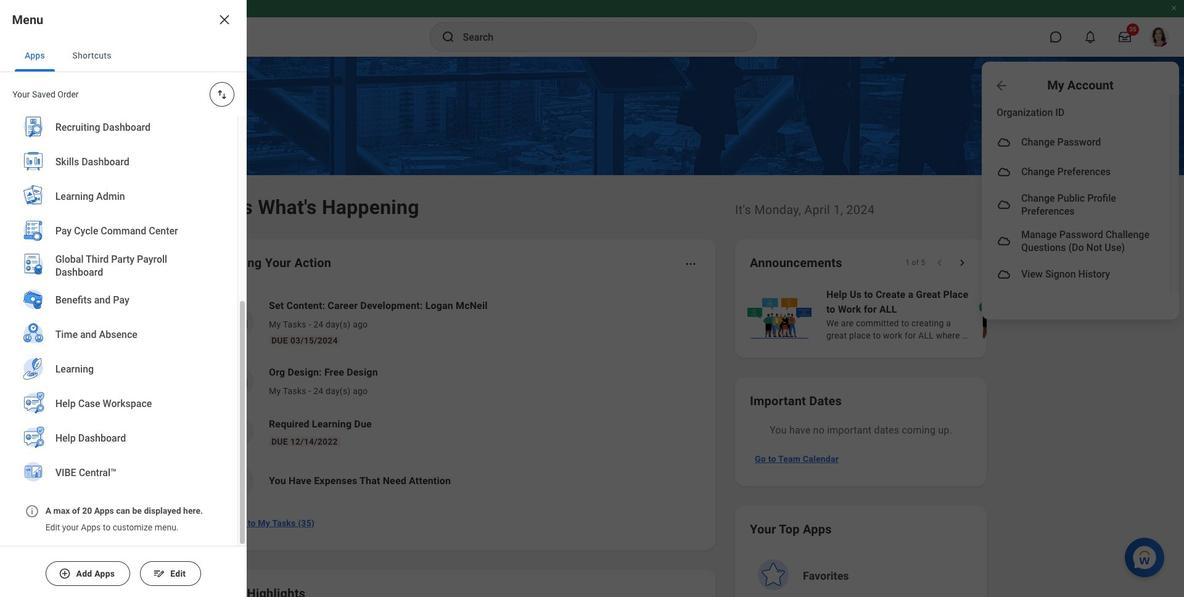 Task type: describe. For each thing, give the bounding box(es) containing it.
avatar image for 2nd "menu item" from the top of the page
[[997, 165, 1012, 180]]

2 menu item from the top
[[982, 157, 1170, 187]]

book open image
[[230, 423, 249, 441]]

plus circle image
[[59, 568, 71, 580]]

close environment banner image
[[1171, 4, 1178, 12]]

back image
[[995, 78, 1009, 93]]

avatar image for fourth "menu item" from the top of the page
[[997, 234, 1012, 249]]

notifications large image
[[1085, 31, 1097, 43]]

inbox large image
[[1119, 31, 1131, 43]]

chevron left small image
[[934, 257, 946, 269]]

global navigation dialog
[[0, 0, 247, 597]]

1 inbox image from the top
[[230, 313, 249, 331]]

sort image
[[216, 88, 228, 101]]

dashboard expenses image
[[230, 472, 249, 490]]

logan mcneil image
[[1150, 27, 1170, 47]]



Task type: locate. For each thing, give the bounding box(es) containing it.
1 vertical spatial inbox image
[[230, 372, 249, 391]]

4 menu item from the top
[[982, 223, 1170, 260]]

avatar image
[[997, 135, 1012, 150], [997, 165, 1012, 180], [997, 198, 1012, 212], [997, 234, 1012, 249], [997, 267, 1012, 282]]

status
[[905, 258, 925, 268]]

banner
[[0, 0, 1185, 320]]

2 avatar image from the top
[[997, 165, 1012, 180]]

5 avatar image from the top
[[997, 267, 1012, 282]]

avatar image for 1st "menu item"
[[997, 135, 1012, 150]]

info image
[[25, 504, 39, 519]]

x image
[[217, 12, 232, 27]]

list
[[0, 0, 238, 500], [745, 286, 1185, 343], [212, 289, 701, 506]]

3 avatar image from the top
[[997, 198, 1012, 212]]

avatar image for 1st "menu item" from the bottom
[[997, 267, 1012, 282]]

menu
[[982, 94, 1180, 293]]

chevron right small image
[[956, 257, 969, 269]]

menu item
[[982, 128, 1170, 157], [982, 157, 1170, 187], [982, 187, 1170, 223], [982, 223, 1170, 260], [982, 260, 1170, 289]]

0 vertical spatial inbox image
[[230, 313, 249, 331]]

5 menu item from the top
[[982, 260, 1170, 289]]

main content
[[0, 57, 1185, 597]]

inbox image
[[230, 313, 249, 331], [230, 372, 249, 391]]

avatar image for third "menu item" from the bottom of the page
[[997, 198, 1012, 212]]

3 menu item from the top
[[982, 187, 1170, 223]]

text edit image
[[153, 568, 165, 580]]

search image
[[441, 30, 456, 44]]

2 inbox image from the top
[[230, 372, 249, 391]]

1 avatar image from the top
[[997, 135, 1012, 150]]

tab list
[[0, 39, 247, 72]]

4 avatar image from the top
[[997, 234, 1012, 249]]

1 menu item from the top
[[982, 128, 1170, 157]]

list inside global navigation dialog
[[0, 0, 238, 500]]



Task type: vqa. For each thing, say whether or not it's contained in the screenshot.
3rd list item from the bottom
no



